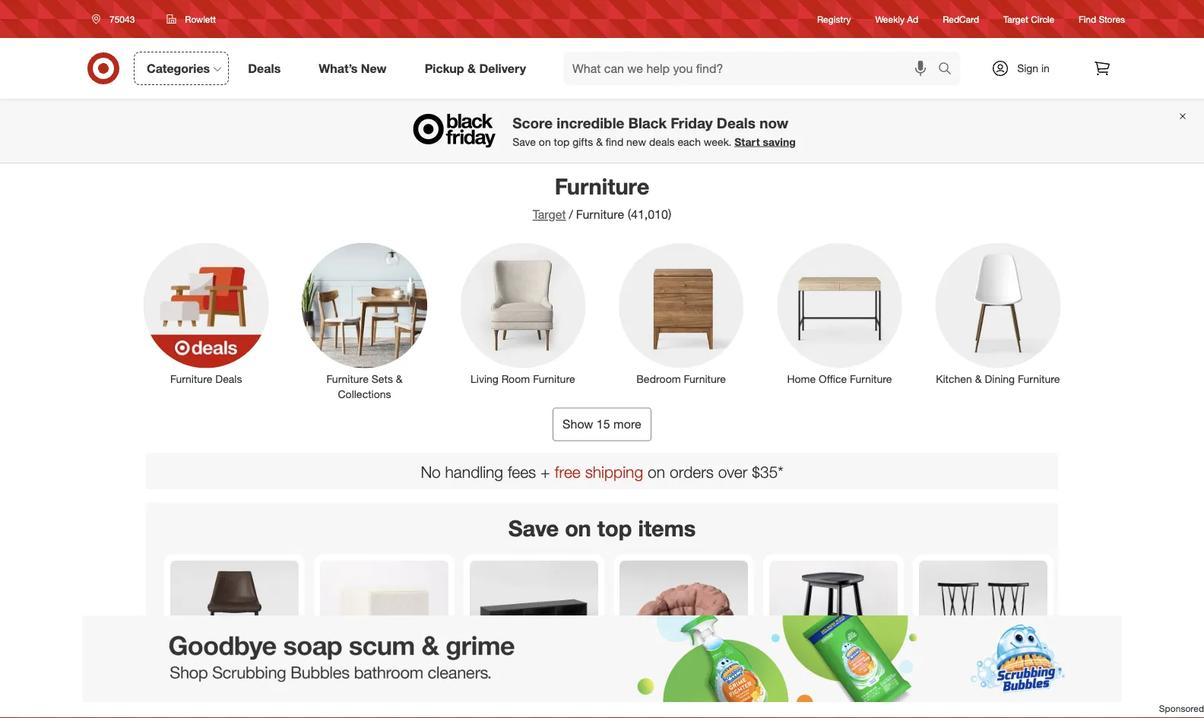 Task type: describe. For each thing, give the bounding box(es) containing it.
sets
[[372, 372, 393, 386]]

what's new
[[319, 61, 387, 76]]

& left dining
[[975, 372, 982, 386]]

$63.00 - $240.00
[[176, 695, 256, 709]]

dining
[[985, 372, 1015, 386]]

75043 button
[[82, 5, 151, 33]]

more
[[614, 417, 642, 432]]

& inside "score incredible black friday deals now save on top gifts & find new deals each week. start saving"
[[596, 135, 603, 148]]

top inside the carousel region
[[597, 515, 632, 542]]

carousel region
[[146, 503, 1058, 718]]

score incredible black friday deals now save on top gifts & find new deals each week. start saving
[[513, 114, 796, 148]]

week.
[[704, 135, 732, 148]]

& right pickup
[[468, 61, 476, 76]]

registry link
[[817, 12, 851, 26]]

save on top items
[[508, 515, 696, 542]]

& inside furniture sets & collections
[[396, 372, 403, 386]]

$70.00 - $100.00 link
[[320, 561, 449, 718]]

office
[[819, 372, 847, 386]]

deals link
[[235, 52, 300, 85]]

$42.00 - $130.00
[[925, 695, 1005, 709]]

kitchen & dining furniture link
[[925, 240, 1071, 387]]

$70.00 for $52.50 - $70.00
[[818, 695, 849, 709]]

$52.50 - $70.00 link
[[769, 561, 898, 718]]

incredible
[[557, 114, 624, 131]]

$70.00 - $100.00
[[326, 695, 406, 709]]

living
[[471, 372, 499, 386]]

registry
[[817, 13, 851, 25]]

in
[[1042, 62, 1050, 75]]

75043
[[109, 13, 135, 25]]

- for $70.00
[[361, 695, 365, 709]]

$70.00 for $60.00 - $70.00
[[668, 695, 700, 709]]

rowlett button
[[157, 5, 226, 33]]

$60.00 - $70.00 link
[[620, 561, 748, 718]]

categories
[[147, 61, 210, 76]]

target inside target circle link
[[1004, 13, 1029, 25]]

search
[[931, 62, 968, 77]]

advertisement region
[[0, 616, 1204, 702]]

delivery
[[479, 61, 526, 76]]

weekly
[[875, 13, 905, 25]]

storage tv stand for tvs up to 70" black - room essentials™ image
[[470, 561, 598, 689]]

home office furniture link
[[767, 240, 913, 387]]

sign in
[[1017, 62, 1050, 75]]

score
[[513, 114, 553, 131]]

ad
[[907, 13, 919, 25]]

$42.00 - $130.00 link
[[919, 561, 1048, 718]]

furniture sets & collections
[[326, 372, 403, 401]]

furniture sets & collections link
[[291, 240, 438, 402]]

$42.00
[[925, 695, 957, 709]]

furniture target / furniture (41,010)
[[533, 173, 672, 222]]

(41,010)
[[628, 207, 672, 222]]

sign in link
[[978, 52, 1074, 85]]

free
[[555, 462, 581, 482]]

orders
[[670, 462, 714, 482]]

kitchen
[[936, 372, 972, 386]]

new
[[361, 61, 387, 76]]

$240.00
[[218, 695, 256, 709]]

save inside "score incredible black friday deals now save on top gifts & find new deals each week. start saving"
[[513, 135, 536, 148]]

no handling fees + free shipping on orders over $35*
[[421, 462, 784, 482]]

find
[[606, 135, 624, 148]]

furniture inside furniture sets & collections
[[326, 372, 369, 386]]

show 15 more button
[[553, 408, 651, 441]]

over
[[718, 462, 748, 482]]

$60.00
[[626, 695, 658, 709]]

room
[[502, 372, 530, 386]]

bedroom
[[637, 372, 681, 386]]

gifts
[[573, 135, 593, 148]]

furniture deals
[[170, 372, 242, 386]]

bowden faux leather counter height barstool - threshold™ image
[[170, 561, 299, 689]]

home
[[787, 372, 816, 386]]

sign
[[1017, 62, 1039, 75]]

deals inside "score incredible black friday deals now save on top gifts & find new deals each week. start saving"
[[717, 114, 756, 131]]

rowlett
[[185, 13, 216, 25]]

what's
[[319, 61, 358, 76]]

deals
[[649, 135, 675, 148]]

- for $42.00
[[960, 695, 964, 709]]

now
[[760, 114, 789, 131]]

furniture deals link
[[133, 240, 279, 387]]

bedroom furniture link
[[608, 240, 754, 387]]

find stores link
[[1079, 12, 1125, 26]]

shipping
[[585, 462, 643, 482]]

$35*
[[752, 462, 784, 482]]

start
[[735, 135, 760, 148]]

handling
[[445, 462, 503, 482]]

top inside "score incredible black friday deals now save on top gifts & find new deals each week. start saving"
[[554, 135, 570, 148]]

$63.00 - $240.00 link
[[170, 561, 299, 718]]

lynwood square upholstered cube ottoman - threshold™ designed with studio mcgee image
[[320, 561, 449, 689]]



Task type: locate. For each thing, give the bounding box(es) containing it.
& left find
[[596, 135, 603, 148]]

on
[[539, 135, 551, 148], [648, 462, 665, 482], [565, 515, 591, 542]]

0 vertical spatial target
[[1004, 13, 1029, 25]]

2 $70.00 from the left
[[668, 695, 700, 709]]

What can we help you find? suggestions appear below search field
[[563, 52, 942, 85]]

target link
[[533, 207, 566, 222]]

0 horizontal spatial top
[[554, 135, 570, 148]]

each
[[678, 135, 701, 148]]

new
[[627, 135, 646, 148]]

friday
[[671, 114, 713, 131]]

1 vertical spatial target
[[533, 207, 566, 222]]

settle in kids' bean bag chair - pillowfort™ image
[[620, 561, 748, 689]]

weekly ad
[[875, 13, 919, 25]]

find
[[1079, 13, 1096, 25]]

$70.00
[[326, 695, 358, 709], [668, 695, 700, 709], [818, 695, 849, 709]]

&
[[468, 61, 476, 76], [596, 135, 603, 148], [396, 372, 403, 386], [975, 372, 982, 386]]

0 vertical spatial save
[[513, 135, 536, 148]]

- left $100.00
[[361, 695, 365, 709]]

saving
[[763, 135, 796, 148]]

stores
[[1099, 13, 1125, 25]]

3 $70.00 from the left
[[818, 695, 849, 709]]

1 vertical spatial top
[[597, 515, 632, 542]]

pickup & delivery link
[[412, 52, 545, 85]]

top left items
[[597, 515, 632, 542]]

- right $42.00 on the bottom of page
[[960, 695, 964, 709]]

target left circle
[[1004, 13, 1029, 25]]

15
[[597, 417, 610, 432]]

pickup & delivery
[[425, 61, 526, 76]]

0 horizontal spatial deals
[[215, 372, 242, 386]]

2 vertical spatial deals
[[215, 372, 242, 386]]

2 horizontal spatial deals
[[717, 114, 756, 131]]

on inside "score incredible black friday deals now save on top gifts & find new deals each week. start saving"
[[539, 135, 551, 148]]

$70.00 inside $70.00 - $100.00 link
[[326, 695, 358, 709]]

$67.50
[[476, 695, 508, 709]]

furniture
[[555, 173, 649, 200], [576, 207, 624, 222], [170, 372, 212, 386], [326, 372, 369, 386], [533, 372, 575, 386], [684, 372, 726, 386], [850, 372, 892, 386], [1018, 372, 1060, 386]]

- right the $60.00
[[660, 695, 665, 709]]

home office furniture
[[787, 372, 892, 386]]

save down fees
[[508, 515, 559, 542]]

2 - from the left
[[361, 695, 365, 709]]

1 horizontal spatial target
[[1004, 13, 1029, 25]]

save
[[513, 135, 536, 148], [508, 515, 559, 542]]

- for $60.00
[[660, 695, 665, 709]]

on down free
[[565, 515, 591, 542]]

1 vertical spatial save
[[508, 515, 559, 542]]

no
[[421, 462, 441, 482]]

$52.50
[[775, 695, 807, 709]]

top
[[554, 135, 570, 148], [597, 515, 632, 542]]

1 horizontal spatial on
[[565, 515, 591, 542]]

find stores
[[1079, 13, 1125, 25]]

1 vertical spatial deals
[[717, 114, 756, 131]]

target circle link
[[1004, 12, 1055, 26]]

- right $63.00
[[211, 695, 216, 709]]

/
[[569, 207, 573, 222]]

2 horizontal spatial on
[[648, 462, 665, 482]]

1 horizontal spatial deals
[[248, 61, 281, 76]]

fees
[[508, 462, 536, 482]]

target circle
[[1004, 13, 1055, 25]]

on left orders at the bottom right of the page
[[648, 462, 665, 482]]

1 - from the left
[[211, 695, 216, 709]]

living room furniture
[[471, 372, 575, 386]]

$70.00 right $52.50
[[818, 695, 849, 709]]

redcard link
[[943, 12, 979, 26]]

5 - from the left
[[960, 695, 964, 709]]

$63.00
[[176, 695, 208, 709]]

$67.50 link
[[470, 561, 598, 718]]

on inside the carousel region
[[565, 515, 591, 542]]

0 horizontal spatial $70.00
[[326, 695, 358, 709]]

living room furniture link
[[450, 240, 596, 387]]

redcard
[[943, 13, 979, 25]]

categories link
[[134, 52, 229, 85]]

4 - from the left
[[810, 695, 815, 709]]

search button
[[931, 52, 968, 88]]

haddonfield all wood backless counter height barstool - threshold™ designed with studio mcgee image
[[769, 561, 898, 689]]

bedroom furniture
[[637, 372, 726, 386]]

sponsored
[[1159, 703, 1204, 715]]

what's new link
[[306, 52, 406, 85]]

kitchen & dining furniture
[[936, 372, 1060, 386]]

save inside the carousel region
[[508, 515, 559, 542]]

0 vertical spatial on
[[539, 135, 551, 148]]

3 - from the left
[[660, 695, 665, 709]]

$100.00
[[368, 695, 406, 709]]

$70.00 right the $60.00
[[668, 695, 700, 709]]

1 $70.00 from the left
[[326, 695, 358, 709]]

$70.00 inside $52.50 - $70.00 link
[[818, 695, 849, 709]]

deals
[[248, 61, 281, 76], [717, 114, 756, 131], [215, 372, 242, 386]]

$70.00 left $100.00
[[326, 695, 358, 709]]

target left /
[[533, 207, 566, 222]]

circle
[[1031, 13, 1055, 25]]

show 15 more
[[563, 417, 642, 432]]

weekly ad link
[[875, 12, 919, 26]]

2 vertical spatial on
[[565, 515, 591, 542]]

+
[[541, 462, 550, 482]]

1 horizontal spatial $70.00
[[668, 695, 700, 709]]

top left gifts
[[554, 135, 570, 148]]

becket metal x back dining chair - threshold™ image
[[919, 561, 1048, 689]]

$52.50 - $70.00
[[775, 695, 849, 709]]

-
[[211, 695, 216, 709], [361, 695, 365, 709], [660, 695, 665, 709], [810, 695, 815, 709], [960, 695, 964, 709]]

0 vertical spatial top
[[554, 135, 570, 148]]

- for $63.00
[[211, 695, 216, 709]]

$130.00
[[967, 695, 1005, 709]]

target
[[1004, 13, 1029, 25], [533, 207, 566, 222]]

$60.00 - $70.00
[[626, 695, 700, 709]]

& right sets
[[396, 372, 403, 386]]

0 horizontal spatial on
[[539, 135, 551, 148]]

show
[[563, 417, 593, 432]]

1 vertical spatial on
[[648, 462, 665, 482]]

on down score
[[539, 135, 551, 148]]

black
[[628, 114, 667, 131]]

- inside 'link'
[[211, 695, 216, 709]]

pickup
[[425, 61, 464, 76]]

- right $52.50
[[810, 695, 815, 709]]

collections
[[338, 387, 391, 401]]

$70.00 inside $60.00 - $70.00 link
[[668, 695, 700, 709]]

1 horizontal spatial top
[[597, 515, 632, 542]]

save down score
[[513, 135, 536, 148]]

0 vertical spatial deals
[[248, 61, 281, 76]]

target inside furniture target / furniture (41,010)
[[533, 207, 566, 222]]

- for $52.50
[[810, 695, 815, 709]]

2 horizontal spatial $70.00
[[818, 695, 849, 709]]

0 horizontal spatial target
[[533, 207, 566, 222]]



Task type: vqa. For each thing, say whether or not it's contained in the screenshot.
ships corresponding to When
no



